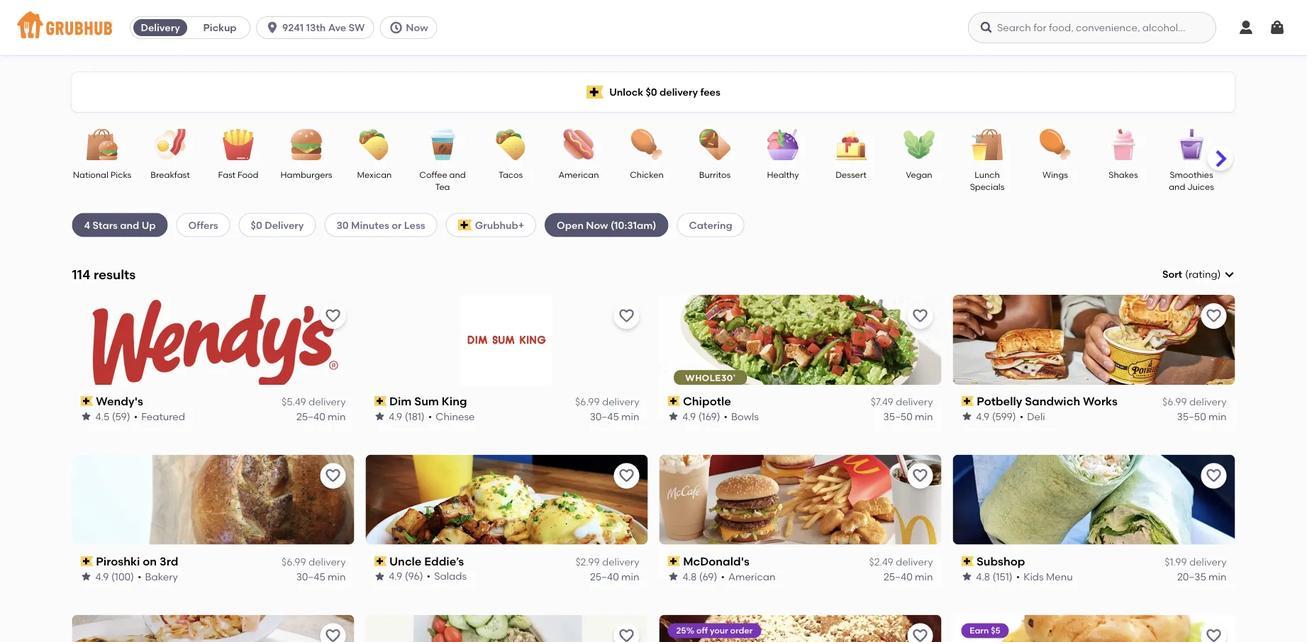 Task type: locate. For each thing, give the bounding box(es) containing it.
0 vertical spatial grubhub plus flag logo image
[[587, 85, 604, 99]]

on
[[143, 555, 157, 569]]

1 horizontal spatial american
[[729, 571, 776, 583]]

min for dim sum king
[[622, 411, 640, 423]]

star icon image left 4.9 (96)
[[374, 571, 386, 583]]

sugar bakery & cafe logo image
[[660, 616, 942, 643]]

25–40 min
[[297, 411, 346, 423], [590, 571, 640, 583], [884, 571, 933, 583]]

• left the 'deli'
[[1020, 411, 1024, 423]]

and inside coffee and tea
[[449, 170, 466, 180]]

sort
[[1163, 269, 1183, 281]]

subscription pass image left piroshki
[[81, 557, 93, 567]]

• right the (96) at the bottom left
[[427, 571, 431, 583]]

4.8 left (151)
[[977, 571, 991, 583]]

25–40 min for wendy's
[[297, 411, 346, 423]]

1 vertical spatial 30–45 min
[[296, 571, 346, 583]]

25–40 min down $2.99 delivery
[[590, 571, 640, 583]]

min for mcdonald's
[[915, 571, 933, 583]]

burritos image
[[690, 129, 740, 160]]

$6.99 delivery
[[575, 396, 640, 408], [1163, 396, 1227, 408], [282, 557, 346, 569]]

min for piroshki on 3rd
[[328, 571, 346, 583]]

and left up
[[120, 219, 139, 231]]

(151)
[[993, 571, 1013, 583]]

star icon image for mcdonald's
[[668, 571, 679, 583]]

4 stars and up
[[84, 219, 156, 231]]

1 horizontal spatial 35–50
[[1177, 411, 1207, 423]]

star icon image left the 4.9 (100)
[[81, 571, 92, 583]]

0 horizontal spatial subscription pass image
[[374, 557, 387, 567]]

4.8 left (69)
[[683, 571, 697, 583]]

delivery
[[141, 22, 180, 34], [265, 219, 304, 231]]

delivery left pickup
[[141, 22, 180, 34]]

1 horizontal spatial $6.99 delivery
[[575, 396, 640, 408]]

mexican image
[[349, 129, 399, 160]]

1 vertical spatial 30–45
[[296, 571, 326, 583]]

• featured
[[134, 411, 185, 423]]

min for chipotle
[[915, 411, 933, 423]]

• bakery
[[138, 571, 178, 583]]

1 horizontal spatial svg image
[[980, 21, 994, 35]]

sandwich
[[1025, 395, 1081, 409]]

1 horizontal spatial now
[[586, 219, 608, 231]]

grubhub plus flag logo image
[[587, 85, 604, 99], [458, 220, 472, 231]]

4.9 left (100)
[[95, 571, 109, 583]]

1 35–50 min from the left
[[884, 411, 933, 423]]

and
[[449, 170, 466, 180], [1169, 182, 1185, 192], [120, 219, 139, 231]]

coffee
[[419, 170, 447, 180]]

$0 right unlock
[[646, 86, 657, 98]]

4.9
[[389, 411, 403, 423], [683, 411, 696, 423], [977, 411, 990, 423], [95, 571, 109, 583], [389, 571, 403, 583]]

Search for food, convenience, alcohol... search field
[[969, 12, 1217, 43]]

2 35–50 from the left
[[1177, 411, 1207, 423]]

main navigation navigation
[[0, 0, 1308, 55]]

4.8
[[683, 571, 697, 583], [977, 571, 991, 583]]

4.9 for piroshki on 3rd
[[95, 571, 109, 583]]

$6.99
[[575, 396, 600, 408], [1163, 396, 1187, 408], [282, 557, 306, 569]]

star icon image left 4.8 (69) at the bottom of page
[[668, 571, 679, 583]]

star icon image
[[81, 411, 92, 423], [374, 411, 386, 423], [668, 411, 679, 423], [962, 411, 973, 423], [81, 571, 92, 583], [374, 571, 386, 583], [668, 571, 679, 583], [962, 571, 973, 583]]

1 horizontal spatial 30–45 min
[[590, 411, 640, 423]]

35–50
[[884, 411, 913, 423], [1177, 411, 1207, 423]]

0 horizontal spatial 30–45 min
[[296, 571, 346, 583]]

delivery for chipotle
[[896, 396, 933, 408]]

star icon image left 4.9 (181)
[[374, 411, 386, 423]]

chipotle
[[683, 395, 732, 409]]

2 horizontal spatial $6.99
[[1163, 396, 1187, 408]]

2 svg image from the left
[[980, 21, 994, 35]]

25–40 down the $5.49 delivery
[[297, 411, 326, 423]]

0 vertical spatial subscription pass image
[[668, 397, 681, 407]]

2 35–50 min from the left
[[1177, 411, 1227, 423]]

salads
[[435, 571, 467, 583]]

1 horizontal spatial 25–40 min
[[590, 571, 640, 583]]

0 vertical spatial now
[[406, 22, 428, 34]]

1 horizontal spatial grubhub plus flag logo image
[[587, 85, 604, 99]]

stars
[[93, 219, 118, 231]]

$0
[[646, 86, 657, 98], [251, 219, 262, 231]]

0 vertical spatial and
[[449, 170, 466, 180]]

• down dim sum king
[[429, 411, 433, 423]]

$6.99 delivery for potbelly sandwich works
[[1163, 396, 1227, 408]]

subscription pass image left chipotle
[[668, 397, 681, 407]]

1 35–50 from the left
[[884, 411, 913, 423]]

1 vertical spatial and
[[1169, 182, 1185, 192]]

subscription pass image left subshop
[[962, 557, 974, 567]]

1 horizontal spatial delivery
[[265, 219, 304, 231]]

25–40 min down the $5.49 delivery
[[297, 411, 346, 423]]

salvadorean bakery logo image
[[72, 616, 354, 643]]

• down 'piroshki on 3rd'
[[138, 571, 142, 583]]

0 horizontal spatial now
[[406, 22, 428, 34]]

or
[[392, 219, 402, 231]]

4.9 (100)
[[95, 571, 134, 583]]

grubhub+
[[475, 219, 524, 231]]

0 horizontal spatial 35–50 min
[[884, 411, 933, 423]]

wings image
[[1031, 129, 1080, 160]]

subscription pass image for piroshki on 3rd
[[81, 557, 93, 567]]

save this restaurant button for mcdonald's logo
[[908, 464, 933, 489]]

0 horizontal spatial 30–45
[[296, 571, 326, 583]]

star icon image for uncle eddie's
[[374, 571, 386, 583]]

subscription pass image left potbelly
[[962, 397, 974, 407]]

(100)
[[111, 571, 134, 583]]

30–45 min
[[590, 411, 640, 423], [296, 571, 346, 583]]

0 horizontal spatial grubhub plus flag logo image
[[458, 220, 472, 231]]

and up the tea
[[449, 170, 466, 180]]

2 horizontal spatial 25–40 min
[[884, 571, 933, 583]]

• for piroshki on 3rd
[[138, 571, 142, 583]]

0 horizontal spatial and
[[120, 219, 139, 231]]

star icon image left 4.5
[[81, 411, 92, 423]]

4.9 for potbelly sandwich works
[[977, 411, 990, 423]]

subscription pass image for chipotle
[[668, 397, 681, 407]]

0 horizontal spatial svg image
[[265, 21, 280, 35]]

None field
[[1163, 268, 1236, 282]]

subscription pass image
[[81, 397, 93, 407], [374, 397, 387, 407], [962, 397, 974, 407], [81, 557, 93, 567], [668, 557, 681, 567], [962, 557, 974, 567]]

subscription pass image left uncle on the bottom left of page
[[374, 557, 387, 567]]

2 horizontal spatial 25–40
[[884, 571, 913, 583]]

1 4.8 from the left
[[683, 571, 697, 583]]

4.8 for subshop
[[977, 571, 991, 583]]

1 horizontal spatial $6.99
[[575, 396, 600, 408]]

0 vertical spatial 30–45
[[590, 411, 619, 423]]

and inside smoothies and juices
[[1169, 182, 1185, 192]]

svg image inside now button
[[389, 21, 403, 35]]

shakes
[[1109, 170, 1138, 180]]

• kids menu
[[1017, 571, 1073, 583]]

burritos
[[699, 170, 731, 180]]

uncle eddie's logo image
[[366, 455, 648, 545]]

$2.49
[[870, 557, 894, 569]]

american down the mcdonald's
[[729, 571, 776, 583]]

25–40 min down $2.49 delivery at the right bottom of page
[[884, 571, 933, 583]]

star icon image for wendy's
[[81, 411, 92, 423]]

0 horizontal spatial 35–50
[[884, 411, 913, 423]]

now right sw
[[406, 22, 428, 34]]

save this restaurant button for subshop logo
[[1202, 464, 1227, 489]]

star icon image left 4.8 (151)
[[962, 571, 973, 583]]

american down american image
[[558, 170, 599, 180]]

1 horizontal spatial 4.8
[[977, 571, 991, 583]]

4
[[84, 219, 90, 231]]

and down smoothies
[[1169, 182, 1185, 192]]

delivery button
[[131, 16, 190, 39]]

save this restaurant image for chipotle
[[912, 308, 929, 325]]

• american
[[721, 571, 776, 583]]

dim
[[390, 395, 412, 409]]

2 horizontal spatial and
[[1169, 182, 1185, 192]]

25–40 down $2.49 delivery at the right bottom of page
[[884, 571, 913, 583]]

tacos image
[[486, 129, 535, 160]]

1 svg image from the left
[[265, 21, 280, 35]]

sort ( rating )
[[1163, 269, 1221, 281]]

coffee and tea
[[419, 170, 466, 192]]

• for wendy's
[[134, 411, 138, 423]]

subscription pass image for subshop
[[962, 557, 974, 567]]

1 vertical spatial $0
[[251, 219, 262, 231]]

$1.99 delivery
[[1165, 557, 1227, 569]]

star icon image for subshop
[[962, 571, 973, 583]]

grubhub plus flag logo image for grubhub+
[[458, 220, 472, 231]]

0 horizontal spatial $6.99 delivery
[[282, 557, 346, 569]]

save this restaurant image for subshop
[[1206, 468, 1223, 485]]

tacos
[[498, 170, 523, 180]]

1 horizontal spatial subscription pass image
[[668, 397, 681, 407]]

25–40 down $2.99 delivery
[[590, 571, 619, 583]]

save this restaurant image
[[912, 308, 929, 325], [1206, 308, 1223, 325], [325, 468, 342, 485], [618, 468, 635, 485], [912, 468, 929, 485], [1206, 468, 1223, 485], [912, 628, 929, 643], [1206, 628, 1223, 643]]

breakfast image
[[145, 129, 195, 160]]

(
[[1186, 269, 1189, 281]]

0 vertical spatial delivery
[[141, 22, 180, 34]]

$0 down food
[[251, 219, 262, 231]]

• for subshop
[[1017, 571, 1021, 583]]

wendy's logo image
[[72, 295, 354, 385]]

save this restaurant image
[[325, 308, 342, 325], [618, 308, 635, 325], [325, 628, 342, 643], [618, 628, 635, 643]]

subscription pass image
[[668, 397, 681, 407], [374, 557, 387, 567]]

min for potbelly sandwich works
[[1209, 411, 1227, 423]]

save this restaurant button for potbelly sandwich works logo
[[1202, 304, 1227, 329]]

• right (69)
[[721, 571, 725, 583]]

vegan image
[[894, 129, 944, 160]]

1 horizontal spatial 30–45
[[590, 411, 619, 423]]

and for coffee and tea
[[449, 170, 466, 180]]

star icon image left 4.9 (169)
[[668, 411, 679, 423]]

35–50 min for potbelly sandwich works
[[1177, 411, 1227, 423]]

1 vertical spatial now
[[586, 219, 608, 231]]

$1.99
[[1165, 557, 1187, 569]]

0 horizontal spatial american
[[558, 170, 599, 180]]

1 vertical spatial grubhub plus flag logo image
[[458, 220, 472, 231]]

0 horizontal spatial delivery
[[141, 22, 180, 34]]

1 horizontal spatial 35–50 min
[[1177, 411, 1227, 423]]

4.9 left (169)
[[683, 411, 696, 423]]

specials
[[970, 182, 1005, 192]]

25–40 min for mcdonald's
[[884, 571, 933, 583]]

save this restaurant image for the save this restaurant button for wendy's logo
[[325, 308, 342, 325]]

save this restaurant image for uncle eddie's
[[618, 468, 635, 485]]

grubhub plus flag logo image left unlock
[[587, 85, 604, 99]]

chinese
[[436, 411, 475, 423]]

2 4.8 from the left
[[977, 571, 991, 583]]

juices
[[1188, 182, 1214, 192]]

delivery down hamburgers
[[265, 219, 304, 231]]

$2.99 delivery
[[576, 557, 640, 569]]

9241
[[282, 22, 304, 34]]

vitality bowls logo image
[[366, 616, 648, 643]]

bowls
[[732, 411, 759, 423]]

burger madness seattle logo image
[[953, 616, 1236, 643]]

none field containing sort
[[1163, 268, 1236, 282]]

•
[[134, 411, 138, 423], [429, 411, 433, 423], [724, 411, 728, 423], [1020, 411, 1024, 423], [138, 571, 142, 583], [427, 571, 431, 583], [721, 571, 725, 583], [1017, 571, 1021, 583]]

svg image
[[265, 21, 280, 35], [980, 21, 994, 35]]

1 horizontal spatial and
[[449, 170, 466, 180]]

• right (59)
[[134, 411, 138, 423]]

star icon image for dim sum king
[[374, 411, 386, 423]]

$7.49 delivery
[[871, 396, 933, 408]]

dim sum king logo image
[[462, 295, 552, 385]]

0 horizontal spatial 4.8
[[683, 571, 697, 583]]

svg image inside 9241 13th ave sw button
[[265, 21, 280, 35]]

smoothies and juices image
[[1167, 129, 1216, 160]]

30
[[337, 219, 349, 231]]

now right open
[[586, 219, 608, 231]]

114
[[72, 267, 90, 282]]

20–35
[[1178, 571, 1207, 583]]

save this restaurant image for the dim sum king logo the save this restaurant button
[[618, 308, 635, 325]]

$6.99 for 3rd
[[282, 557, 306, 569]]

9241 13th ave sw
[[282, 22, 365, 34]]

grubhub plus flag logo image left grubhub+ at the left of page
[[458, 220, 472, 231]]

open
[[557, 219, 584, 231]]

• for dim sum king
[[429, 411, 433, 423]]

0 horizontal spatial 25–40
[[297, 411, 326, 423]]

4.9 for chipotle
[[683, 411, 696, 423]]

subscription pass image left wendy's
[[81, 397, 93, 407]]

subscription pass image left the mcdonald's
[[668, 557, 681, 567]]

4.9 down the dim at left
[[389, 411, 403, 423]]

now inside button
[[406, 22, 428, 34]]

subscription pass image left the dim at left
[[374, 397, 387, 407]]

4.9 (96)
[[389, 571, 423, 583]]

0 horizontal spatial 25–40 min
[[297, 411, 346, 423]]

order
[[730, 626, 753, 637]]

• right (151)
[[1017, 571, 1021, 583]]

ave
[[328, 22, 346, 34]]

25%
[[677, 626, 695, 637]]

13th
[[306, 22, 326, 34]]

piroshki
[[96, 555, 140, 569]]

0 vertical spatial 30–45 min
[[590, 411, 640, 423]]

food
[[237, 170, 258, 180]]

vegan
[[906, 170, 932, 180]]

4.9 left (599)
[[977, 411, 990, 423]]

1 horizontal spatial 25–40
[[590, 571, 619, 583]]

2 horizontal spatial $6.99 delivery
[[1163, 396, 1227, 408]]

4.9 down uncle on the bottom left of page
[[389, 571, 403, 583]]

(169)
[[699, 411, 721, 423]]

star icon image left 4.9 (599) on the right bottom
[[962, 411, 973, 423]]

save this restaurant button
[[320, 304, 346, 329], [614, 304, 640, 329], [908, 304, 933, 329], [1202, 304, 1227, 329], [320, 464, 346, 489], [614, 464, 640, 489], [908, 464, 933, 489], [1202, 464, 1227, 489], [320, 624, 346, 643], [614, 624, 640, 643], [908, 624, 933, 643], [1202, 624, 1227, 643]]

national picks
[[73, 170, 131, 180]]

delivery inside button
[[141, 22, 180, 34]]

2 vertical spatial and
[[120, 219, 139, 231]]

0 vertical spatial $0
[[646, 86, 657, 98]]

25–40 for uncle eddie's
[[590, 571, 619, 583]]

• right (169)
[[724, 411, 728, 423]]

chicken
[[630, 170, 664, 180]]

american
[[558, 170, 599, 180], [729, 571, 776, 583]]

(181)
[[405, 411, 425, 423]]

1 vertical spatial subscription pass image
[[374, 557, 387, 567]]

0 horizontal spatial $6.99
[[282, 557, 306, 569]]

svg image
[[1238, 19, 1255, 36], [1269, 19, 1286, 36], [389, 21, 403, 35], [1224, 269, 1236, 280]]



Task type: vqa. For each thing, say whether or not it's contained in the screenshot.
perks
no



Task type: describe. For each thing, give the bounding box(es) containing it.
star icon image for potbelly sandwich works
[[962, 411, 973, 423]]

tea
[[435, 182, 450, 192]]

30–45 for dim sum king
[[590, 411, 619, 423]]

subscription pass image for potbelly sandwich works
[[962, 397, 974, 407]]

1 vertical spatial american
[[729, 571, 776, 583]]

earn $5
[[970, 626, 1001, 637]]

• for mcdonald's
[[721, 571, 725, 583]]

min for subshop
[[1209, 571, 1227, 583]]

king
[[442, 395, 467, 409]]

4.9 (169)
[[683, 411, 721, 423]]

subshop
[[977, 555, 1026, 569]]

piroshki on 3rd logo image
[[72, 455, 354, 545]]

piroshki on 3rd
[[96, 555, 178, 569]]

30–45 min for dim sum king
[[590, 411, 640, 423]]

$7.49
[[871, 396, 894, 408]]

breakfast
[[150, 170, 190, 180]]

4.9 for dim sum king
[[389, 411, 403, 423]]

(10:31am)
[[611, 219, 657, 231]]

kids
[[1024, 571, 1044, 583]]

coffee and tea image
[[418, 129, 467, 160]]

$5.49
[[282, 396, 306, 408]]

• bowls
[[724, 411, 759, 423]]

save this restaurant image for mcdonald's
[[912, 468, 929, 485]]

save this restaurant button for uncle eddie's logo
[[614, 464, 640, 489]]

25–40 for wendy's
[[297, 411, 326, 423]]

your
[[710, 626, 728, 637]]

lunch specials
[[970, 170, 1005, 192]]

sum
[[415, 395, 439, 409]]

dim sum king
[[390, 395, 467, 409]]

bakery
[[145, 571, 178, 583]]

unlock
[[610, 86, 644, 98]]

$5
[[992, 626, 1001, 637]]

fees
[[701, 86, 721, 98]]

lunch specials image
[[962, 129, 1012, 160]]

• for uncle eddie's
[[427, 571, 431, 583]]

25–40 min for uncle eddie's
[[590, 571, 640, 583]]

lunch
[[975, 170, 1000, 180]]

0 vertical spatial american
[[558, 170, 599, 180]]

fast food image
[[213, 129, 263, 160]]

delivery for uncle eddie's
[[602, 557, 640, 569]]

min for wendy's
[[328, 411, 346, 423]]

• chinese
[[429, 411, 475, 423]]

4.8 (151)
[[977, 571, 1013, 583]]

mcdonald's logo image
[[660, 455, 942, 545]]

catering
[[689, 219, 733, 231]]

4.8 for mcdonald's
[[683, 571, 697, 583]]

results
[[94, 267, 136, 282]]

delivery for potbelly sandwich works
[[1190, 396, 1227, 408]]

save this restaurant button for the dim sum king logo
[[614, 304, 640, 329]]

grubhub plus flag logo image for unlock $0 delivery fees
[[587, 85, 604, 99]]

minutes
[[351, 219, 389, 231]]

up
[[142, 219, 156, 231]]

uncle eddie's
[[390, 555, 464, 569]]

$6.99 delivery for dim sum king
[[575, 396, 640, 408]]

delivery for mcdonald's
[[896, 557, 933, 569]]

picks
[[110, 170, 131, 180]]

shakes image
[[1099, 129, 1148, 160]]

dessert
[[836, 170, 867, 180]]

dessert image
[[826, 129, 876, 160]]

star icon image for piroshki on 3rd
[[81, 571, 92, 583]]

35–50 min for chipotle
[[884, 411, 933, 423]]

save this restaurant image for salvadorean bakery logo in the left of the page the save this restaurant button
[[325, 628, 342, 643]]

hamburgers
[[280, 170, 332, 180]]

mcdonald's
[[683, 555, 750, 569]]

• salads
[[427, 571, 467, 583]]

delivery for wendy's
[[309, 396, 346, 408]]

4.9 (181)
[[389, 411, 425, 423]]

subscription pass image for wendy's
[[81, 397, 93, 407]]

save this restaurant image for potbelly sandwich works
[[1206, 308, 1223, 325]]

25–40 for mcdonald's
[[884, 571, 913, 583]]

potbelly sandwich works logo image
[[953, 295, 1236, 385]]

30–45 min for piroshki on 3rd
[[296, 571, 346, 583]]

save this restaurant image for piroshki on 3rd
[[325, 468, 342, 485]]

(59)
[[112, 411, 130, 423]]

hamburgers image
[[281, 129, 331, 160]]

4.9 (599)
[[977, 411, 1017, 423]]

$6.99 delivery for piroshki on 3rd
[[282, 557, 346, 569]]

now button
[[380, 16, 443, 39]]

healthy
[[767, 170, 799, 180]]

pickup button
[[190, 16, 250, 39]]

save this restaurant button for wendy's logo
[[320, 304, 346, 329]]

subscription pass image for dim sum king
[[374, 397, 387, 407]]

potbelly
[[977, 395, 1023, 409]]

delivery for subshop
[[1190, 557, 1227, 569]]

35–50 for chipotle
[[884, 411, 913, 423]]

30 minutes or less
[[337, 219, 425, 231]]

save this restaurant button for salvadorean bakery logo in the left of the page
[[320, 624, 346, 643]]

min for uncle eddie's
[[622, 571, 640, 583]]

smoothies and juices
[[1169, 170, 1214, 192]]

smoothies
[[1170, 170, 1213, 180]]

30–45 for piroshki on 3rd
[[296, 571, 326, 583]]

sw
[[349, 22, 365, 34]]

mexican
[[357, 170, 392, 180]]

off
[[697, 626, 708, 637]]

• for chipotle
[[724, 411, 728, 423]]

$2.49 delivery
[[870, 557, 933, 569]]

subscription pass image for mcdonald's
[[668, 557, 681, 567]]

4.5
[[95, 411, 110, 423]]

)
[[1218, 269, 1221, 281]]

$5.49 delivery
[[282, 396, 346, 408]]

(69)
[[699, 571, 718, 583]]

wings
[[1043, 170, 1068, 180]]

0 horizontal spatial $0
[[251, 219, 262, 231]]

subscription pass image for uncle eddie's
[[374, 557, 387, 567]]

$6.99 for king
[[575, 396, 600, 408]]

• for potbelly sandwich works
[[1020, 411, 1024, 423]]

(96)
[[405, 571, 423, 583]]

save this restaurant button for 'chipotle logo'
[[908, 304, 933, 329]]

save this restaurant button for piroshki on 3rd logo
[[320, 464, 346, 489]]

save this restaurant image for the save this restaurant button for vitality bowls logo
[[618, 628, 635, 643]]

$0 delivery
[[251, 219, 304, 231]]

3rd
[[160, 555, 178, 569]]

1 horizontal spatial $0
[[646, 86, 657, 98]]

delivery for piroshki on 3rd
[[309, 557, 346, 569]]

pickup
[[203, 22, 237, 34]]

chicken image
[[622, 129, 672, 160]]

offers
[[188, 219, 218, 231]]

potbelly sandwich works
[[977, 395, 1118, 409]]

save this restaurant button for vitality bowls logo
[[614, 624, 640, 643]]

healthy image
[[758, 129, 808, 160]]

american image
[[554, 129, 603, 160]]

and for smoothies and juices
[[1169, 182, 1185, 192]]

$6.99 for works
[[1163, 396, 1187, 408]]

featured
[[141, 411, 185, 423]]

chipotle logo image
[[660, 295, 942, 385]]

less
[[404, 219, 425, 231]]

1 vertical spatial delivery
[[265, 219, 304, 231]]

rating
[[1189, 269, 1218, 281]]

national picks image
[[77, 129, 127, 160]]

earn
[[970, 626, 989, 637]]

star icon image for chipotle
[[668, 411, 679, 423]]

open now (10:31am)
[[557, 219, 657, 231]]

subshop logo image
[[953, 455, 1236, 545]]

9241 13th ave sw button
[[256, 16, 380, 39]]

menu
[[1047, 571, 1073, 583]]

35–50 for potbelly sandwich works
[[1177, 411, 1207, 423]]

wendy's
[[96, 395, 143, 409]]

4.9 for uncle eddie's
[[389, 571, 403, 583]]

delivery for dim sum king
[[602, 396, 640, 408]]

25% off your order
[[677, 626, 753, 637]]

eddie's
[[425, 555, 464, 569]]



